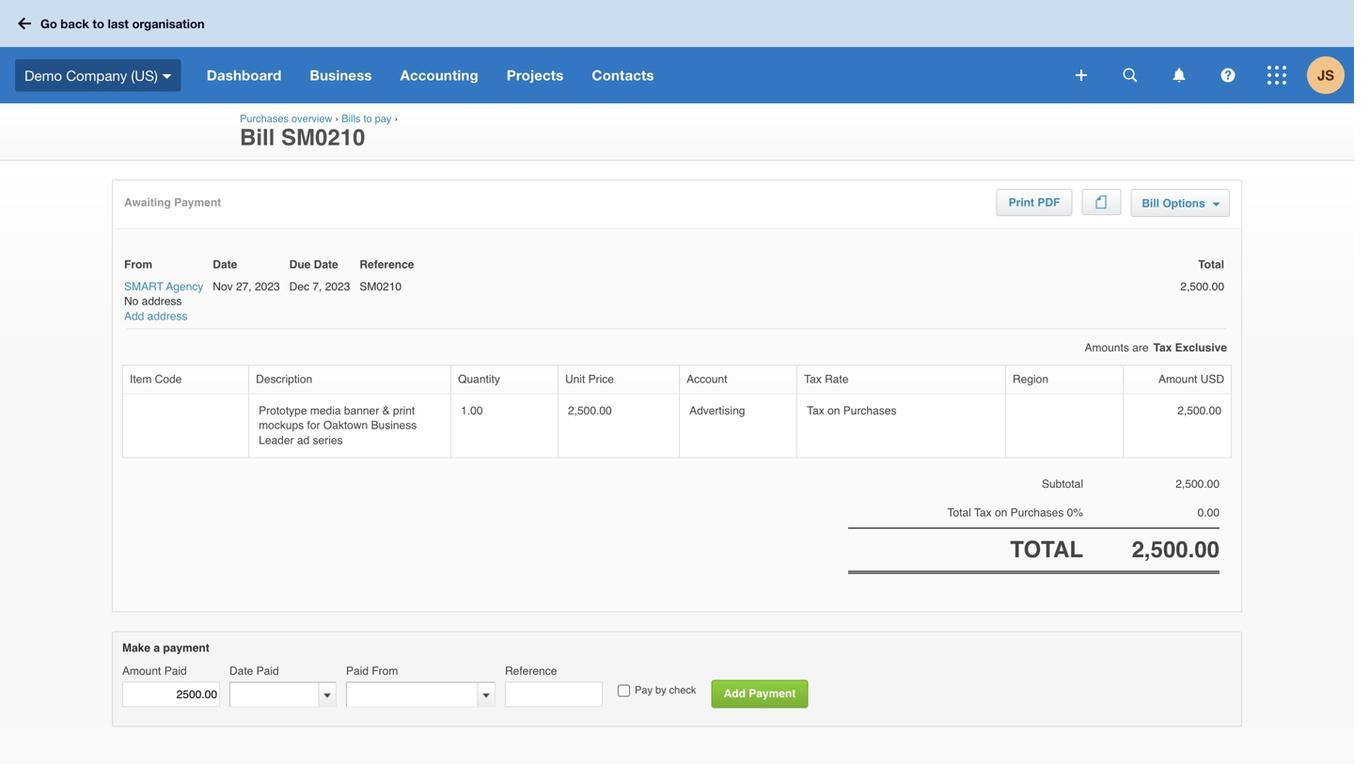 Task type: locate. For each thing, give the bounding box(es) containing it.
date up nov
[[213, 258, 237, 271]]

2 paid from the left
[[257, 665, 279, 679]]

1 vertical spatial payment
[[749, 688, 796, 701]]

0 horizontal spatial svg image
[[18, 17, 31, 30]]

nov
[[213, 280, 233, 294]]

1 vertical spatial purchases
[[844, 405, 897, 418]]

banner
[[0, 0, 1355, 103]]

1 vertical spatial amount
[[122, 665, 161, 679]]

amount down make
[[122, 665, 161, 679]]

1 horizontal spatial 2023
[[325, 280, 350, 294]]

address
[[142, 295, 182, 308], [147, 310, 188, 323]]

purchases
[[240, 113, 289, 125], [844, 405, 897, 418], [1011, 507, 1064, 520]]

1 horizontal spatial total
[[1199, 258, 1225, 271]]

0 vertical spatial add
[[124, 310, 144, 323]]

2,500.00 down unit price
[[568, 405, 612, 418]]

from inside from smart agency no address add address
[[124, 258, 152, 271]]

exclusive
[[1176, 341, 1228, 355]]

tax right are
[[1154, 341, 1173, 355]]

0 horizontal spatial purchases
[[240, 113, 289, 125]]

account
[[687, 373, 728, 386]]

svg image
[[1268, 66, 1287, 85], [1124, 68, 1138, 82], [1174, 68, 1186, 82], [1222, 68, 1236, 82], [162, 74, 172, 79]]

advertising
[[690, 405, 746, 418]]

add address link
[[124, 309, 188, 324]]

bills
[[342, 113, 361, 125]]

print
[[393, 405, 415, 418]]

date up 7,
[[314, 258, 338, 271]]

prototype media banner & print mockups for oaktown business leader ad series
[[259, 405, 417, 447]]

demo
[[24, 67, 62, 83]]

awaiting
[[124, 196, 171, 209]]

1 vertical spatial from
[[372, 665, 398, 679]]

banner containing dashboard
[[0, 0, 1355, 103]]

dashboard
[[207, 67, 282, 84]]

1 horizontal spatial reference
[[505, 665, 557, 679]]

paid from
[[346, 665, 398, 679]]

payment right check
[[749, 688, 796, 701]]

make a payment
[[122, 642, 210, 655]]

purchases down rate
[[844, 405, 897, 418]]

reference up reference text field
[[505, 665, 557, 679]]

0 horizontal spatial 2023
[[255, 280, 280, 294]]

0 vertical spatial payment
[[174, 196, 221, 209]]

reference
[[360, 258, 414, 271], [505, 665, 557, 679]]

business down &
[[371, 419, 417, 432]]

2023 right 27,
[[255, 280, 280, 294]]

› right the pay
[[395, 113, 398, 125]]

js
[[1318, 67, 1335, 84]]

1 horizontal spatial to
[[364, 113, 372, 125]]

0 vertical spatial amount
[[1159, 373, 1198, 386]]

amounts
[[1085, 341, 1130, 355]]

business inside popup button
[[310, 67, 372, 84]]

1 vertical spatial sm0210
[[360, 280, 402, 294]]

1 vertical spatial add
[[724, 688, 746, 701]]

tax down tax rate
[[807, 405, 825, 418]]

0 horizontal spatial amount
[[122, 665, 161, 679]]

prototype
[[259, 405, 307, 418]]

0 vertical spatial business
[[310, 67, 372, 84]]

on down rate
[[828, 405, 841, 418]]

Reference text field
[[505, 682, 603, 708]]

bill left options in the right of the page
[[1142, 197, 1160, 210]]

1 vertical spatial to
[[364, 113, 372, 125]]

&
[[382, 405, 390, 418]]

0 horizontal spatial from
[[124, 258, 152, 271]]

1 › from the left
[[335, 113, 339, 125]]

0 horizontal spatial on
[[828, 405, 841, 418]]

sm0210 inside the date nov 27, 2023 due date dec 7, 2023 reference sm0210
[[360, 280, 402, 294]]

Amount Paid text field
[[122, 682, 220, 708]]

add
[[124, 310, 144, 323], [724, 688, 746, 701]]

0 horizontal spatial bill
[[240, 125, 275, 151]]

sm0210 inside purchases overview › bills to pay › bill sm0210
[[281, 125, 365, 151]]

2,500.00 down 0.00
[[1132, 537, 1220, 563]]

2023
[[255, 280, 280, 294], [325, 280, 350, 294]]

smart
[[124, 280, 163, 294]]

2 horizontal spatial purchases
[[1011, 507, 1064, 520]]

date up date paid text box
[[230, 665, 253, 679]]

bill
[[240, 125, 275, 151], [1142, 197, 1160, 210]]

0 vertical spatial reference
[[360, 258, 414, 271]]

Date Paid text field
[[230, 683, 319, 707]]

payment right awaiting
[[174, 196, 221, 209]]

0 vertical spatial from
[[124, 258, 152, 271]]

go
[[40, 16, 57, 31]]

0 horizontal spatial add
[[124, 310, 144, 323]]

purchases inside purchases overview › bills to pay › bill sm0210
[[240, 113, 289, 125]]

1 vertical spatial on
[[995, 507, 1008, 520]]

1 vertical spatial svg image
[[1076, 70, 1088, 81]]

amount left usd
[[1159, 373, 1198, 386]]

item
[[130, 373, 152, 386]]

business up bills
[[310, 67, 372, 84]]

2 horizontal spatial paid
[[346, 665, 369, 679]]

projects
[[507, 67, 564, 84]]

total inside 'total 2,500.00'
[[1199, 258, 1225, 271]]

total for total tax on purchases 0%
[[948, 507, 972, 520]]

1 horizontal spatial ›
[[395, 113, 398, 125]]

0 horizontal spatial reference
[[360, 258, 414, 271]]

amount
[[1159, 373, 1198, 386], [122, 665, 161, 679]]

item code
[[130, 373, 182, 386]]

mockups
[[259, 419, 304, 432]]

to left the pay
[[364, 113, 372, 125]]

1 horizontal spatial paid
[[257, 665, 279, 679]]

go back to last organisation
[[40, 16, 205, 31]]

add right check
[[724, 688, 746, 701]]

ad
[[297, 434, 310, 447]]

0 horizontal spatial paid
[[164, 665, 187, 679]]

tax left rate
[[804, 373, 822, 386]]

agency
[[166, 280, 203, 294]]

0 vertical spatial on
[[828, 405, 841, 418]]

0 vertical spatial svg image
[[18, 17, 31, 30]]

0 vertical spatial total
[[1199, 258, 1225, 271]]

add down the no
[[124, 310, 144, 323]]

reference right due
[[360, 258, 414, 271]]

to inside banner
[[93, 16, 104, 31]]

bill inside purchases overview › bills to pay › bill sm0210
[[240, 125, 275, 151]]

1 vertical spatial reference
[[505, 665, 557, 679]]

contacts
[[592, 67, 654, 84]]

0 horizontal spatial to
[[93, 16, 104, 31]]

1 vertical spatial address
[[147, 310, 188, 323]]

3 paid from the left
[[346, 665, 369, 679]]

tax
[[1154, 341, 1173, 355], [804, 373, 822, 386], [807, 405, 825, 418], [975, 507, 992, 520]]

2 vertical spatial purchases
[[1011, 507, 1064, 520]]

quantity
[[458, 373, 500, 386]]

date
[[213, 258, 237, 271], [314, 258, 338, 271], [230, 665, 253, 679]]

go back to last organisation link
[[11, 7, 216, 40]]

contacts button
[[578, 47, 669, 103]]

1 paid from the left
[[164, 665, 187, 679]]

to left last
[[93, 16, 104, 31]]

0 horizontal spatial total
[[948, 507, 972, 520]]

0 vertical spatial sm0210
[[281, 125, 365, 151]]

paid
[[164, 665, 187, 679], [257, 665, 279, 679], [346, 665, 369, 679]]

total
[[1199, 258, 1225, 271], [948, 507, 972, 520]]

subtotal
[[1042, 478, 1084, 491]]

oaktown
[[323, 419, 368, 432]]

purchases left 0%
[[1011, 507, 1064, 520]]

accounting button
[[386, 47, 493, 103]]

business
[[310, 67, 372, 84], [371, 419, 417, 432]]

0 vertical spatial address
[[142, 295, 182, 308]]

1 2023 from the left
[[255, 280, 280, 294]]

1 vertical spatial total
[[948, 507, 972, 520]]

2023 right 7,
[[325, 280, 350, 294]]

2,500.00 up "exclusive"
[[1181, 280, 1225, 294]]

payment for add payment
[[749, 688, 796, 701]]

0 vertical spatial purchases
[[240, 113, 289, 125]]

0 horizontal spatial payment
[[174, 196, 221, 209]]

demo company (us) button
[[0, 47, 193, 103]]

price
[[589, 373, 614, 386]]

1 vertical spatial business
[[371, 419, 417, 432]]

0 vertical spatial to
[[93, 16, 104, 31]]

None text field
[[347, 683, 478, 707]]

bill left overview
[[240, 125, 275, 151]]

demo company (us)
[[24, 67, 158, 83]]

1 horizontal spatial bill
[[1142, 197, 1160, 210]]

awaiting payment
[[124, 196, 221, 209]]

› left bills
[[335, 113, 339, 125]]

›
[[335, 113, 339, 125], [395, 113, 398, 125]]

from
[[124, 258, 152, 271], [372, 665, 398, 679]]

2 › from the left
[[395, 113, 398, 125]]

1 horizontal spatial payment
[[749, 688, 796, 701]]

payment for awaiting payment
[[174, 196, 221, 209]]

from smart agency no address add address
[[124, 258, 203, 323]]

1 horizontal spatial on
[[995, 507, 1008, 520]]

0 vertical spatial bill
[[240, 125, 275, 151]]

1 horizontal spatial amount
[[1159, 373, 1198, 386]]

0 horizontal spatial ›
[[335, 113, 339, 125]]

purchases left overview
[[240, 113, 289, 125]]

on left 0%
[[995, 507, 1008, 520]]

svg image
[[18, 17, 31, 30], [1076, 70, 1088, 81]]

add payment link
[[712, 681, 809, 709]]

on
[[828, 405, 841, 418], [995, 507, 1008, 520]]



Task type: vqa. For each thing, say whether or not it's contained in the screenshot.


Task type: describe. For each thing, give the bounding box(es) containing it.
svg image inside 'demo company (us)' 'popup button'
[[162, 74, 172, 79]]

last
[[108, 16, 129, 31]]

add payment
[[724, 688, 796, 701]]

7,
[[313, 280, 322, 294]]

media
[[310, 405, 341, 418]]

by
[[656, 685, 667, 697]]

bill options
[[1142, 197, 1209, 210]]

0.00
[[1198, 507, 1220, 520]]

print
[[1009, 196, 1035, 209]]

date nov 27, 2023 due date dec 7, 2023 reference sm0210
[[213, 258, 414, 294]]

unit
[[565, 373, 585, 386]]

leader
[[259, 434, 294, 447]]

total 2,500.00
[[1181, 258, 1225, 294]]

amount usd
[[1159, 373, 1225, 386]]

total
[[1011, 537, 1084, 563]]

smart agency link
[[124, 280, 203, 295]]

amount for amount usd
[[1159, 373, 1198, 386]]

overview
[[292, 113, 333, 125]]

make
[[122, 642, 151, 655]]

2,500.00 up 0.00
[[1176, 478, 1220, 491]]

amounts are tax exclusive
[[1085, 341, 1228, 355]]

1 horizontal spatial from
[[372, 665, 398, 679]]

a
[[154, 642, 160, 655]]

purchases overview › bills to pay › bill sm0210
[[240, 113, 401, 151]]

amount paid
[[122, 665, 187, 679]]

series
[[313, 434, 343, 447]]

rate
[[825, 373, 849, 386]]

print pdf
[[1009, 196, 1061, 209]]

back
[[61, 16, 89, 31]]

banner
[[344, 405, 379, 418]]

pdf
[[1038, 196, 1061, 209]]

svg image inside go back to last organisation link
[[18, 17, 31, 30]]

pay by check
[[635, 685, 697, 697]]

add inside from smart agency no address add address
[[124, 310, 144, 323]]

1.00
[[461, 405, 483, 418]]

print pdf link
[[998, 190, 1072, 215]]

date for date paid
[[230, 665, 253, 679]]

purchases overview link
[[240, 113, 333, 125]]

tax on purchases
[[807, 405, 897, 418]]

for
[[307, 419, 320, 432]]

dec
[[289, 280, 310, 294]]

1 horizontal spatial svg image
[[1076, 70, 1088, 81]]

tax rate
[[804, 373, 849, 386]]

tax left 0%
[[975, 507, 992, 520]]

paid for amount paid
[[164, 665, 187, 679]]

(us)
[[131, 67, 158, 83]]

dashboard link
[[193, 47, 296, 103]]

bills to pay link
[[342, 113, 392, 125]]

2,500.00 down the amount usd on the right of page
[[1178, 405, 1222, 418]]

1 horizontal spatial purchases
[[844, 405, 897, 418]]

no
[[124, 295, 139, 308]]

js button
[[1308, 47, 1355, 103]]

paid for date paid
[[257, 665, 279, 679]]

date paid
[[230, 665, 279, 679]]

company
[[66, 67, 127, 83]]

options
[[1163, 197, 1206, 210]]

due
[[289, 258, 311, 271]]

total for total 2,500.00
[[1199, 258, 1225, 271]]

business inside prototype media banner & print mockups for oaktown business leader ad series
[[371, 419, 417, 432]]

reference inside the date nov 27, 2023 due date dec 7, 2023 reference sm0210
[[360, 258, 414, 271]]

pay
[[375, 113, 392, 125]]

1 vertical spatial bill
[[1142, 197, 1160, 210]]

date for date nov 27, 2023 due date dec 7, 2023 reference sm0210
[[213, 258, 237, 271]]

region
[[1013, 373, 1049, 386]]

0%
[[1067, 507, 1084, 520]]

description
[[256, 373, 313, 386]]

code
[[155, 373, 182, 386]]

total tax on purchases 0%
[[948, 507, 1084, 520]]

1 horizontal spatial add
[[724, 688, 746, 701]]

unit price
[[565, 373, 614, 386]]

check
[[670, 685, 697, 697]]

pay
[[635, 685, 653, 697]]

organisation
[[132, 16, 205, 31]]

27,
[[236, 280, 252, 294]]

projects button
[[493, 47, 578, 103]]

are
[[1133, 341, 1149, 355]]

business button
[[296, 47, 386, 103]]

2 2023 from the left
[[325, 280, 350, 294]]

amount for amount paid
[[122, 665, 161, 679]]

to inside purchases overview › bills to pay › bill sm0210
[[364, 113, 372, 125]]

Pay by check checkbox
[[618, 686, 630, 698]]

usd
[[1201, 373, 1225, 386]]

accounting
[[400, 67, 479, 84]]

payment
[[163, 642, 210, 655]]



